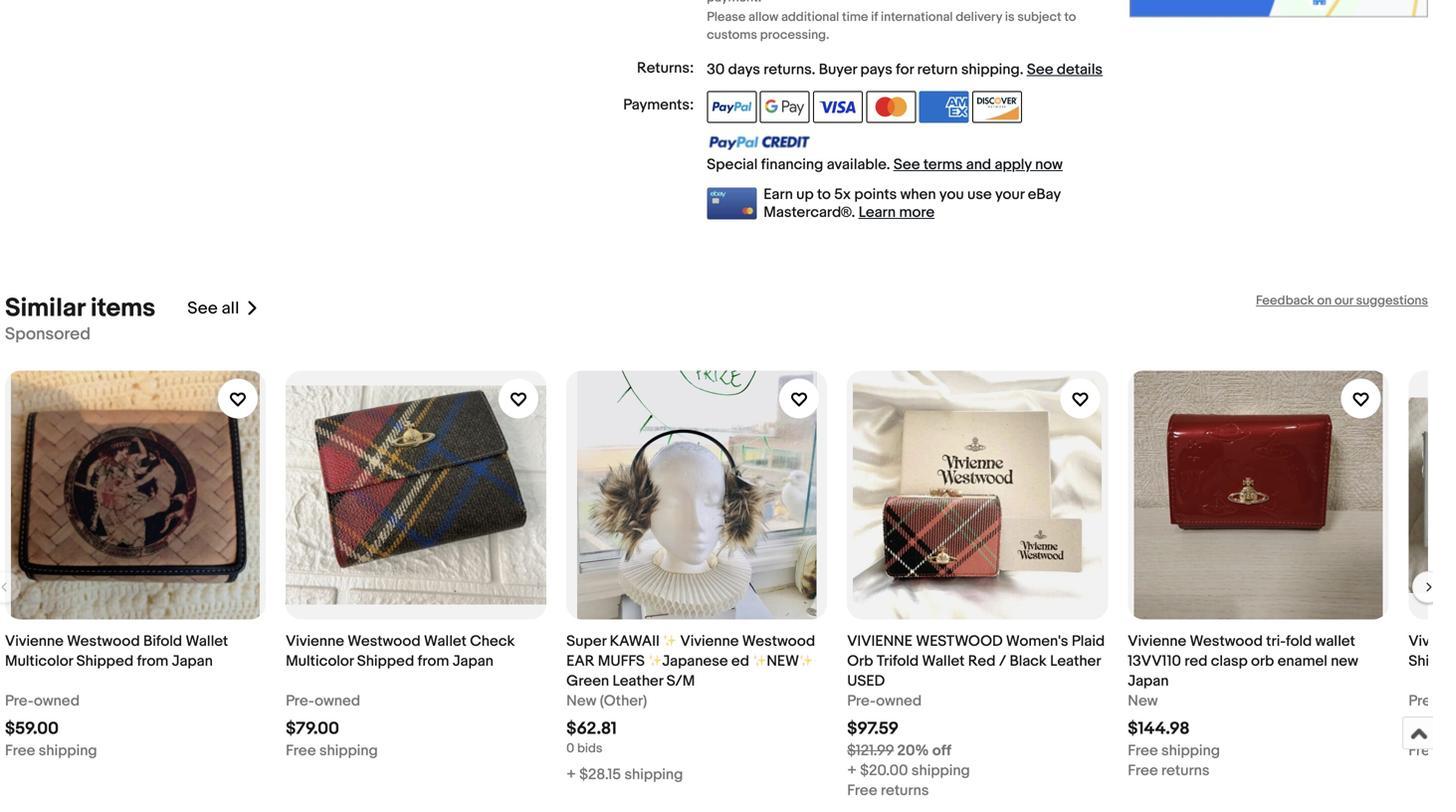 Task type: describe. For each thing, give the bounding box(es) containing it.
earn up to 5x points when you use your ebay mastercard®.
[[764, 186, 1061, 221]]

points
[[854, 186, 897, 204]]

details
[[1057, 61, 1103, 79]]

google pay image
[[760, 91, 810, 123]]

items
[[91, 293, 155, 324]]

free inside pre-owned $79.00 free shipping
[[286, 742, 316, 760]]

New (Other) text field
[[566, 691, 647, 711]]

see all
[[187, 298, 239, 319]]

returns:
[[637, 59, 694, 77]]

fold
[[1286, 632, 1312, 650]]

$97.59
[[847, 719, 899, 739]]

red
[[1184, 652, 1208, 670]]

2 . from the left
[[1020, 61, 1024, 79]]

20%
[[897, 742, 929, 760]]

discover image
[[972, 91, 1022, 123]]

✨
[[663, 632, 677, 650]]

owned inside vivienne westwood women's plaid orb trifold wallet red / black leather used pre-owned $97.59 $121.99 20% off + $20.00 shipping free returns
[[876, 692, 922, 710]]

wallet inside vivienne westwood women's plaid orb trifold wallet red / black leather used pre-owned $97.59 $121.99 20% off + $20.00 shipping free returns
[[922, 652, 965, 670]]

ear
[[566, 652, 595, 670]]

vivienne westwood wallet check multicolor shipped from japan
[[286, 632, 515, 670]]

apply
[[995, 156, 1032, 174]]

vivi
[[1409, 632, 1433, 670]]

1 . from the left
[[812, 61, 815, 79]]

and
[[966, 156, 991, 174]]

1 horizontal spatial see
[[893, 156, 920, 174]]

from for $59.00
[[137, 652, 168, 670]]

wallet inside vivienne westwood bifold wallet multicolor shipped from japan
[[186, 632, 228, 650]]

$79.00
[[286, 719, 339, 739]]

orb
[[1251, 652, 1274, 670]]

free inside pre-owned $59.00 free shipping
[[5, 742, 35, 760]]

New text field
[[1128, 691, 1158, 711]]

pays
[[860, 61, 893, 79]]

(other)
[[600, 692, 647, 710]]

check
[[470, 632, 515, 650]]

$70 text field
[[1409, 719, 1433, 739]]

shipping inside pre-owned $59.00 free shipping
[[39, 742, 97, 760]]

allow
[[748, 9, 778, 25]]

super
[[566, 632, 606, 650]]

similar
[[5, 293, 85, 324]]

if
[[871, 9, 878, 25]]

$62.81 text field
[[566, 719, 617, 739]]

return
[[917, 61, 958, 79]]

Pre-owned text field
[[847, 691, 922, 711]]

westwood for vivienne westwood bifold wallet multicolor shipped from japan
[[67, 632, 140, 650]]

paypal credit image
[[707, 135, 810, 151]]

see all link
[[187, 293, 259, 324]]

$70
[[1409, 719, 1433, 739]]

pre- for $70
[[1409, 692, 1433, 710]]

vivienne westwood women's plaid orb trifold wallet red / black leather used pre-owned $97.59 $121.99 20% off + $20.00 shipping free returns
[[847, 632, 1105, 800]]

See all text field
[[187, 298, 239, 319]]

terms
[[923, 156, 963, 174]]

our
[[1335, 293, 1353, 309]]

ebay mastercard image
[[707, 188, 757, 219]]

$79.00 text field
[[286, 719, 339, 739]]

bids
[[577, 741, 603, 756]]

vivienne westwood tri-fold wallet 13vv110 red clasp orb enamel new japan new $144.98 free shipping free returns
[[1128, 632, 1358, 780]]

Free shipping text field
[[5, 741, 97, 761]]

vivienne
[[847, 632, 913, 650]]

visa image
[[813, 91, 863, 123]]

multicolor for $79.00
[[286, 652, 354, 670]]

0
[[566, 741, 574, 756]]

subject
[[1017, 9, 1061, 25]]

free inside vivienne westwood women's plaid orb trifold wallet red / black leather used pre-owned $97.59 $121.99 20% off + $20.00 shipping free returns
[[847, 782, 877, 800]]

vivienne westwood bifold wallet multicolor shipped from japan
[[5, 632, 228, 670]]

sponsored
[[5, 324, 90, 345]]

to inside earn up to 5x points when you use your ebay mastercard®.
[[817, 186, 831, 204]]

super kawaii ✨ vivienne westwood ear muffs ✨japanese ed ✨new✨ green leather s/m new (other) $62.81 0 bids + $28.15 shipping
[[566, 632, 815, 784]]

is
[[1005, 9, 1015, 25]]

clasp
[[1211, 652, 1248, 670]]

learn
[[859, 204, 896, 221]]

+ for $62.81
[[566, 766, 576, 784]]

international
[[881, 9, 953, 25]]

$144.98
[[1128, 719, 1190, 739]]

mastercard®.
[[764, 204, 855, 221]]

$59.00
[[5, 719, 59, 739]]

used
[[847, 672, 885, 690]]

$144.98 text field
[[1128, 719, 1190, 739]]

$62.81
[[566, 719, 617, 739]]

for
[[896, 61, 914, 79]]

special financing available. see terms and apply now
[[707, 156, 1063, 174]]

leather inside super kawaii ✨ vivienne westwood ear muffs ✨japanese ed ✨new✨ green leather s/m new (other) $62.81 0 bids + $28.15 shipping
[[613, 672, 663, 690]]

✨new✨
[[753, 652, 813, 670]]

delivery
[[956, 9, 1002, 25]]

master card image
[[866, 91, 916, 123]]

owned for $59.00
[[34, 692, 80, 710]]

$97.59 text field
[[847, 719, 899, 739]]

all
[[222, 298, 239, 319]]

returns inside vivienne westwood tri-fold wallet 13vv110 red clasp orb enamel new japan new $144.98 free shipping free returns
[[1161, 762, 1210, 780]]

ed
[[731, 652, 749, 670]]



Task type: vqa. For each thing, say whether or not it's contained in the screenshot.
Free shipping text field
yes



Task type: locate. For each thing, give the bounding box(es) containing it.
1 free shipping text field from the left
[[286, 741, 378, 761]]

new up $144.98 text box
[[1128, 692, 1158, 710]]

0 horizontal spatial owned
[[34, 692, 80, 710]]

2 vertical spatial see
[[187, 298, 218, 319]]

multicolor up pre-owned $59.00 free shipping in the bottom of the page
[[5, 652, 73, 670]]

westwood inside vivienne westwood bifold wallet multicolor shipped from japan
[[67, 632, 140, 650]]

westwood for vivienne westwood tri-fold wallet 13vv110 red clasp orb enamel new japan new $144.98 free shipping free returns
[[1190, 632, 1263, 650]]

1 horizontal spatial wallet
[[424, 632, 467, 650]]

from inside vivienne westwood bifold wallet multicolor shipped from japan
[[137, 652, 168, 670]]

2 horizontal spatial wallet
[[922, 652, 965, 670]]

s/m
[[666, 672, 695, 690]]

on
[[1317, 293, 1332, 309]]

plaid
[[1072, 632, 1105, 650]]

1 horizontal spatial free returns text field
[[1128, 761, 1210, 781]]

see terms and apply now link
[[893, 156, 1063, 174]]

shipping right $28.15
[[624, 766, 683, 784]]

returns down $144.98
[[1161, 762, 1210, 780]]

vivienne for vivienne westwood wallet check multicolor shipped from japan
[[286, 632, 344, 650]]

wallet
[[186, 632, 228, 650], [424, 632, 467, 650], [922, 652, 965, 670]]

westwood inside vivienne westwood tri-fold wallet 13vv110 red clasp orb enamel new japan new $144.98 free shipping free returns
[[1190, 632, 1263, 650]]

1 pre- from the left
[[5, 692, 34, 710]]

shipped for $79.00
[[357, 652, 414, 670]]

0 horizontal spatial new
[[566, 692, 597, 710]]

you
[[939, 186, 964, 204]]

Free text field
[[1409, 741, 1433, 761]]

pre-owned $59.00 free shipping
[[5, 692, 97, 760]]

japan inside vivienne westwood bifold wallet multicolor shipped from japan
[[172, 652, 213, 670]]

previous price $121.99 20% off text field
[[847, 741, 951, 761]]

1 owned from the left
[[34, 692, 80, 710]]

owned up $97.59
[[876, 692, 922, 710]]

pre- inside pre-owned $59.00 free shipping
[[5, 692, 34, 710]]

vivienne up pre-owned $59.00 free shipping in the bottom of the page
[[5, 632, 64, 650]]

japan up new text box
[[1128, 672, 1169, 690]]

1 vertical spatial see
[[893, 156, 920, 174]]

$28.15
[[579, 766, 621, 784]]

kawaii
[[610, 632, 660, 650]]

pre- up $79.00
[[286, 692, 315, 710]]

3 vivienne from the left
[[680, 632, 739, 650]]

shipping down the $59.00 text box
[[39, 742, 97, 760]]

returns down processing.
[[764, 61, 812, 79]]

0 horizontal spatial returns
[[764, 61, 812, 79]]

pre- up $70 text field
[[1409, 692, 1433, 710]]

Free returns text field
[[1128, 761, 1210, 781], [847, 781, 929, 801]]

red
[[968, 652, 996, 670]]

0 horizontal spatial pre-owned text field
[[5, 691, 80, 711]]

shipping down off
[[911, 762, 970, 780]]

30 days returns . buyer pays for return shipping . see details
[[707, 61, 1103, 79]]

shipping
[[961, 61, 1020, 79], [39, 742, 97, 760], [319, 742, 378, 760], [1161, 742, 1220, 760], [911, 762, 970, 780], [624, 766, 683, 784]]

owned
[[34, 692, 80, 710], [315, 692, 360, 710], [876, 692, 922, 710]]

0 horizontal spatial wallet
[[186, 632, 228, 650]]

1 vertical spatial to
[[817, 186, 831, 204]]

black
[[1010, 652, 1047, 670]]

free shipping text field down $144.98 text box
[[1128, 741, 1220, 761]]

1 horizontal spatial new
[[1128, 692, 1158, 710]]

2 new from the left
[[1128, 692, 1158, 710]]

1 horizontal spatial japan
[[453, 652, 494, 670]]

wallet right bifold
[[186, 632, 228, 650]]

1 horizontal spatial multicolor
[[286, 652, 354, 670]]

see details link
[[1027, 61, 1103, 79]]

2 pre-owned text field from the left
[[286, 691, 360, 711]]

1 multicolor from the left
[[5, 652, 73, 670]]

pre-owned text field for $59.00
[[5, 691, 80, 711]]

new down green
[[566, 692, 597, 710]]

wallet
[[1315, 632, 1355, 650]]

to left 5x
[[817, 186, 831, 204]]

pre- for $59.00
[[5, 692, 34, 710]]

muffs
[[598, 652, 645, 670]]

westwood up clasp
[[1190, 632, 1263, 650]]

up
[[796, 186, 814, 204]]

vivienne up ✨japanese
[[680, 632, 739, 650]]

trifold
[[877, 652, 919, 670]]

additional
[[781, 9, 839, 25]]

wallet inside vivienne westwood wallet check multicolor shipped from japan
[[424, 632, 467, 650]]

leather down plaid
[[1050, 652, 1101, 670]]

2 shipped from the left
[[357, 652, 414, 670]]

0 horizontal spatial from
[[137, 652, 168, 670]]

$20.00
[[860, 762, 908, 780]]

0 horizontal spatial leather
[[613, 672, 663, 690]]

westwood up pre-owned $79.00 free shipping
[[348, 632, 421, 650]]

0 horizontal spatial +
[[566, 766, 576, 784]]

2 from from the left
[[418, 652, 449, 670]]

+ inside super kawaii ✨ vivienne westwood ear muffs ✨japanese ed ✨new✨ green leather s/m new (other) $62.81 0 bids + $28.15 shipping
[[566, 766, 576, 784]]

/
[[999, 652, 1006, 670]]

more
[[899, 204, 935, 221]]

pre-owned text field up '$79.00' text field
[[286, 691, 360, 711]]

vivienne inside vivienne westwood tri-fold wallet 13vv110 red clasp orb enamel new japan new $144.98 free shipping free returns
[[1128, 632, 1186, 650]]

shipped inside vivienne westwood wallet check multicolor shipped from japan
[[357, 652, 414, 670]]

4 westwood from the left
[[1190, 632, 1263, 650]]

1 westwood from the left
[[67, 632, 140, 650]]

Pre-owned text field
[[5, 691, 80, 711], [286, 691, 360, 711]]

shipping up discover image
[[961, 61, 1020, 79]]

4 vivienne from the left
[[1128, 632, 1186, 650]]

shipping inside super kawaii ✨ vivienne westwood ear muffs ✨japanese ed ✨new✨ green leather s/m new (other) $62.81 0 bids + $28.15 shipping
[[624, 766, 683, 784]]

+ for $121.99
[[847, 762, 857, 780]]

pre- down used
[[847, 692, 876, 710]]

to
[[1064, 9, 1076, 25], [817, 186, 831, 204]]

shipping inside pre-owned $79.00 free shipping
[[319, 742, 378, 760]]

westwood for vivienne westwood wallet check multicolor shipped from japan
[[348, 632, 421, 650]]

see left all
[[187, 298, 218, 319]]

1 horizontal spatial +
[[847, 762, 857, 780]]

off
[[932, 742, 951, 760]]

1 horizontal spatial to
[[1064, 9, 1076, 25]]

to right subject
[[1064, 9, 1076, 25]]

paypal image
[[707, 91, 757, 123]]

+ $28.15 shipping text field
[[566, 765, 683, 785]]

1 new from the left
[[566, 692, 597, 710]]

special
[[707, 156, 758, 174]]

returns down + $20.00 shipping 'text box'
[[881, 782, 929, 800]]

use
[[967, 186, 992, 204]]

japan down bifold
[[172, 652, 213, 670]]

$59.00 text field
[[5, 719, 59, 739]]

Free shipping text field
[[286, 741, 378, 761], [1128, 741, 1220, 761]]

see left details
[[1027, 61, 1053, 79]]

1 horizontal spatial free shipping text field
[[1128, 741, 1220, 761]]

owned up '$79.00' text field
[[315, 692, 360, 710]]

1 horizontal spatial returns
[[881, 782, 929, 800]]

2 pre- from the left
[[286, 692, 315, 710]]

vivienne up 13vv110
[[1128, 632, 1186, 650]]

japan for $59.00
[[172, 652, 213, 670]]

vivienne for vivienne westwood tri-fold wallet 13vv110 red clasp orb enamel new japan new $144.98 free shipping free returns
[[1128, 632, 1186, 650]]

+ down $121.99
[[847, 762, 857, 780]]

returns inside vivienne westwood women's plaid orb trifold wallet red / black leather used pre-owned $97.59 $121.99 20% off + $20.00 shipping free returns
[[881, 782, 929, 800]]

bifold
[[143, 632, 182, 650]]

feedback on our suggestions
[[1256, 293, 1428, 309]]

customs
[[707, 27, 757, 43]]

leather
[[1050, 652, 1101, 670], [613, 672, 663, 690]]

. left the buyer
[[812, 61, 815, 79]]

see up when
[[893, 156, 920, 174]]

processing.
[[760, 27, 829, 43]]

shipped up pre-owned $79.00 free shipping
[[357, 652, 414, 670]]

shipping down '$79.00' text field
[[319, 742, 378, 760]]

.
[[812, 61, 815, 79], [1020, 61, 1024, 79]]

1 vertical spatial returns
[[1161, 762, 1210, 780]]

now
[[1035, 156, 1063, 174]]

pre- inside vivienne westwood women's plaid orb trifold wallet red / black leather used pre-owned $97.59 $121.99 20% off + $20.00 shipping free returns
[[847, 692, 876, 710]]

multicolor inside vivienne westwood wallet check multicolor shipped from japan
[[286, 652, 354, 670]]

free shipping text field for $144.98
[[1128, 741, 1220, 761]]

pre-
[[5, 692, 34, 710], [286, 692, 315, 710], [847, 692, 876, 710], [1409, 692, 1433, 710]]

time
[[842, 9, 868, 25]]

when
[[900, 186, 936, 204]]

vivienne for vivienne westwood bifold wallet multicolor shipped from japan
[[5, 632, 64, 650]]

shipping inside vivienne westwood women's plaid orb trifold wallet red / black leather used pre-owned $97.59 $121.99 20% off + $20.00 shipping free returns
[[911, 762, 970, 780]]

. left see details link
[[1020, 61, 1024, 79]]

free returns text field down $144.98
[[1128, 761, 1210, 781]]

pre-owned text field up $59.00
[[5, 691, 80, 711]]

0 horizontal spatial japan
[[172, 652, 213, 670]]

1 pre-owned text field from the left
[[5, 691, 80, 711]]

pre-owned $79.00 free shipping
[[286, 692, 378, 760]]

1 shipped from the left
[[76, 652, 134, 670]]

0 vertical spatial leather
[[1050, 652, 1101, 670]]

leather up (other)
[[613, 672, 663, 690]]

2 horizontal spatial see
[[1027, 61, 1053, 79]]

pre- up $59.00
[[5, 692, 34, 710]]

payments:
[[623, 96, 694, 114]]

please
[[707, 9, 746, 25]]

free returns text field down $20.00 at the bottom of page
[[847, 781, 929, 801]]

1 horizontal spatial owned
[[315, 692, 360, 710]]

please allow additional time if international delivery is subject to customs processing.
[[707, 9, 1076, 43]]

$121.99
[[847, 742, 894, 760]]

westwood
[[916, 632, 1003, 650]]

free shipping text field down '$79.00' text field
[[286, 741, 378, 761]]

pre- inside pre-owned $79.00 free shipping
[[286, 692, 315, 710]]

vivienne inside vivienne westwood wallet check multicolor shipped from japan
[[286, 632, 344, 650]]

3 pre- from the left
[[847, 692, 876, 710]]

owned up $59.00
[[34, 692, 80, 710]]

2 multicolor from the left
[[286, 652, 354, 670]]

3 westwood from the left
[[742, 632, 815, 650]]

wallet down westwood
[[922, 652, 965, 670]]

shipping inside vivienne westwood tri-fold wallet 13vv110 red clasp orb enamel new japan new $144.98 free shipping free returns
[[1161, 742, 1220, 760]]

2 horizontal spatial returns
[[1161, 762, 1210, 780]]

your
[[995, 186, 1024, 204]]

pre- for $79.00
[[286, 692, 315, 710]]

2 vertical spatial returns
[[881, 782, 929, 800]]

feedback on our suggestions link
[[1256, 293, 1428, 309]]

0 horizontal spatial to
[[817, 186, 831, 204]]

shipped
[[76, 652, 134, 670], [357, 652, 414, 670]]

suggestions
[[1356, 293, 1428, 309]]

1 horizontal spatial leather
[[1050, 652, 1101, 670]]

+ down 0
[[566, 766, 576, 784]]

4 pre- from the left
[[1409, 692, 1433, 710]]

wallet left check at the bottom
[[424, 632, 467, 650]]

from
[[137, 652, 168, 670], [418, 652, 449, 670]]

see
[[1027, 61, 1053, 79], [893, 156, 920, 174], [187, 298, 218, 319]]

1 horizontal spatial .
[[1020, 61, 1024, 79]]

2 owned from the left
[[315, 692, 360, 710]]

0 vertical spatial to
[[1064, 9, 1076, 25]]

westwood inside vivienne westwood wallet check multicolor shipped from japan
[[348, 632, 421, 650]]

to inside please allow additional time if international delivery is subject to customs processing.
[[1064, 9, 1076, 25]]

2 horizontal spatial owned
[[876, 692, 922, 710]]

see inside see all 'link'
[[187, 298, 218, 319]]

2 horizontal spatial japan
[[1128, 672, 1169, 690]]

westwood inside super kawaii ✨ vivienne westwood ear muffs ✨japanese ed ✨new✨ green leather s/m new (other) $62.81 0 bids + $28.15 shipping
[[742, 632, 815, 650]]

similar items
[[5, 293, 155, 324]]

0 horizontal spatial free returns text field
[[847, 781, 929, 801]]

american express image
[[919, 91, 969, 123]]

westwood
[[67, 632, 140, 650], [348, 632, 421, 650], [742, 632, 815, 650], [1190, 632, 1263, 650]]

vivienne inside vivienne westwood bifold wallet multicolor shipped from japan
[[5, 632, 64, 650]]

vivienne up pre-owned $79.00 free shipping
[[286, 632, 344, 650]]

shipped up pre-owned $59.00 free shipping in the bottom of the page
[[76, 652, 134, 670]]

women's
[[1006, 632, 1068, 650]]

Sponsored text field
[[5, 324, 90, 345]]

learn more
[[859, 204, 935, 221]]

multicolor up pre-owned $79.00 free shipping
[[286, 652, 354, 670]]

green
[[566, 672, 609, 690]]

pre-owned text field for $79.00
[[286, 691, 360, 711]]

learn more link
[[859, 204, 935, 221]]

earn
[[764, 186, 793, 204]]

tri-
[[1266, 632, 1286, 650]]

0 vertical spatial returns
[[764, 61, 812, 79]]

0 horizontal spatial free shipping text field
[[286, 741, 378, 761]]

0 vertical spatial see
[[1027, 61, 1053, 79]]

2 westwood from the left
[[348, 632, 421, 650]]

owned inside pre-owned $59.00 free shipping
[[34, 692, 80, 710]]

Pre- text field
[[1409, 691, 1433, 711]]

owned for $79.00
[[315, 692, 360, 710]]

days
[[728, 61, 760, 79]]

westwood up ✨new✨
[[742, 632, 815, 650]]

shipping down $144.98
[[1161, 742, 1220, 760]]

new
[[566, 692, 597, 710], [1128, 692, 1158, 710]]

+
[[847, 762, 857, 780], [566, 766, 576, 784]]

orb
[[847, 652, 873, 670]]

advertisement region
[[1130, 0, 1428, 18]]

feedback
[[1256, 293, 1314, 309]]

+ inside vivienne westwood women's plaid orb trifold wallet red / black leather used pre-owned $97.59 $121.99 20% off + $20.00 shipping free returns
[[847, 762, 857, 780]]

westwood left bifold
[[67, 632, 140, 650]]

new inside vivienne westwood tri-fold wallet 13vv110 red clasp orb enamel new japan new $144.98 free shipping free returns
[[1128, 692, 1158, 710]]

0 horizontal spatial shipped
[[76, 652, 134, 670]]

leather inside vivienne westwood women's plaid orb trifold wallet red / black leather used pre-owned $97.59 $121.99 20% off + $20.00 shipping free returns
[[1050, 652, 1101, 670]]

0 bids text field
[[566, 741, 603, 756]]

30
[[707, 61, 725, 79]]

free shipping text field for $79.00
[[286, 741, 378, 761]]

vivienne inside super kawaii ✨ vivienne westwood ear muffs ✨japanese ed ✨new✨ green leather s/m new (other) $62.81 0 bids + $28.15 shipping
[[680, 632, 739, 650]]

2 free shipping text field from the left
[[1128, 741, 1220, 761]]

available.
[[827, 156, 890, 174]]

1 horizontal spatial from
[[418, 652, 449, 670]]

0 horizontal spatial multicolor
[[5, 652, 73, 670]]

shipped inside vivienne westwood bifold wallet multicolor shipped from japan
[[76, 652, 134, 670]]

enamel
[[1278, 652, 1327, 670]]

japan for $79.00
[[453, 652, 494, 670]]

owned inside pre-owned $79.00 free shipping
[[315, 692, 360, 710]]

shipped for $59.00
[[76, 652, 134, 670]]

japan inside vivienne westwood tri-fold wallet 13vv110 red clasp orb enamel new japan new $144.98 free shipping free returns
[[1128, 672, 1169, 690]]

2 vivienne from the left
[[286, 632, 344, 650]]

1 horizontal spatial pre-owned text field
[[286, 691, 360, 711]]

✨japanese
[[648, 652, 728, 670]]

1 horizontal spatial shipped
[[357, 652, 414, 670]]

multicolor inside vivienne westwood bifold wallet multicolor shipped from japan
[[5, 652, 73, 670]]

financing
[[761, 156, 823, 174]]

13vv110
[[1128, 652, 1181, 670]]

3 owned from the left
[[876, 692, 922, 710]]

+ $20.00 shipping text field
[[847, 761, 970, 781]]

0 horizontal spatial see
[[187, 298, 218, 319]]

from inside vivienne westwood wallet check multicolor shipped from japan
[[418, 652, 449, 670]]

from for $79.00
[[418, 652, 449, 670]]

japan
[[172, 652, 213, 670], [453, 652, 494, 670], [1128, 672, 1169, 690]]

1 vertical spatial leather
[[613, 672, 663, 690]]

new
[[1331, 652, 1358, 670]]

japan down check at the bottom
[[453, 652, 494, 670]]

0 horizontal spatial .
[[812, 61, 815, 79]]

1 from from the left
[[137, 652, 168, 670]]

multicolor for $59.00
[[5, 652, 73, 670]]

buyer
[[819, 61, 857, 79]]

1 vivienne from the left
[[5, 632, 64, 650]]

japan inside vivienne westwood wallet check multicolor shipped from japan
[[453, 652, 494, 670]]

new inside super kawaii ✨ vivienne westwood ear muffs ✨japanese ed ✨new✨ green leather s/m new (other) $62.81 0 bids + $28.15 shipping
[[566, 692, 597, 710]]



